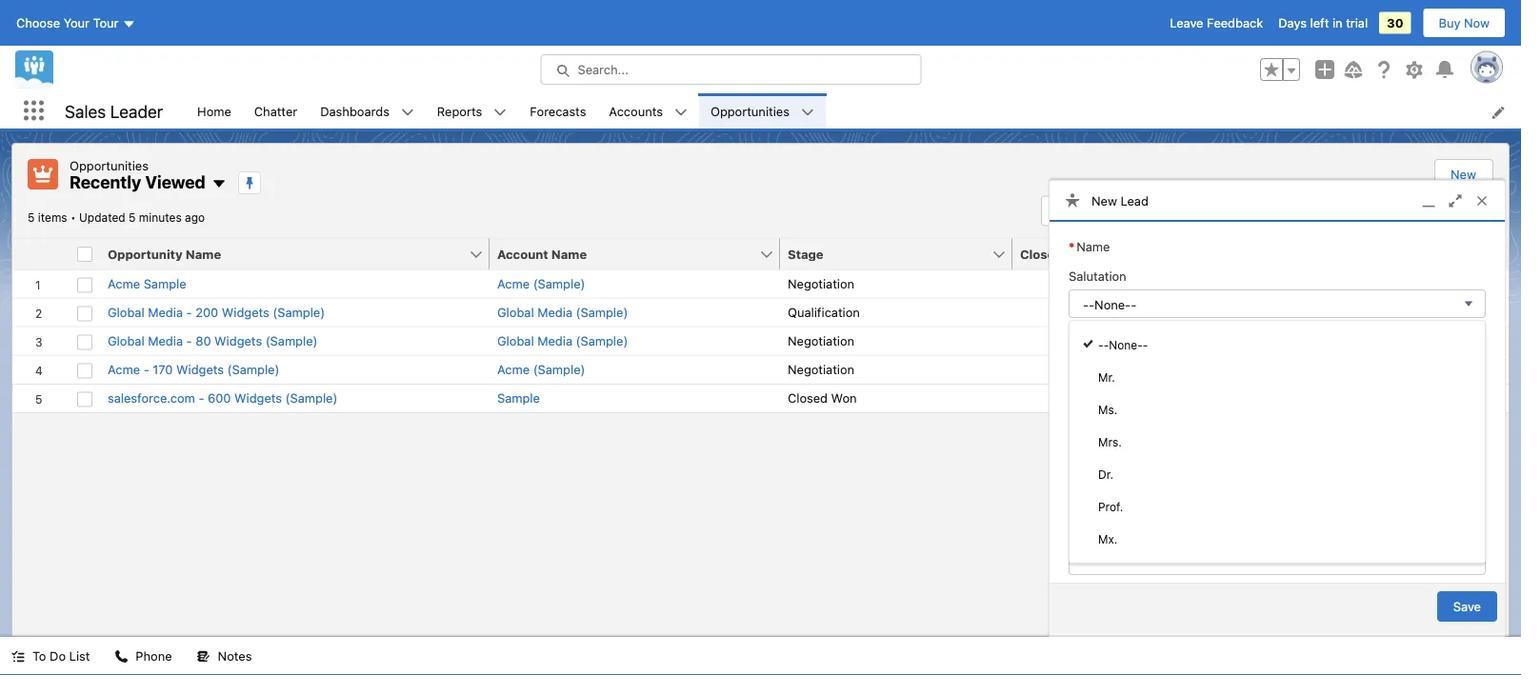Task type: locate. For each thing, give the bounding box(es) containing it.
1 vertical spatial rande
[[1269, 305, 1307, 320]]

text default image left "notes"
[[197, 650, 210, 664]]

2 vertical spatial negotiation
[[788, 363, 855, 377]]

salesforce.com - 600 widgets (sample) link
[[108, 389, 338, 408]]

1 vertical spatial global media (sample) link
[[497, 332, 628, 351]]

widgets right 200
[[222, 305, 269, 320]]

0 vertical spatial none-
[[1095, 298, 1131, 312]]

(sample) inside "link"
[[266, 334, 318, 348]]

none- down salutation in the top of the page
[[1095, 298, 1131, 312]]

new for new lead
[[1092, 193, 1117, 207]]

1 horizontal spatial new
[[1451, 167, 1477, 181]]

new lead
[[1092, 193, 1149, 207]]

dr.
[[1099, 468, 1114, 481]]

acme (sample) for acme - 170 widgets (sample)
[[497, 363, 585, 377]]

5 left items
[[28, 211, 35, 224]]

global media (sample) for qualification
[[497, 305, 628, 320]]

opportunities down search... button
[[711, 104, 790, 118]]

media down account name
[[538, 305, 573, 320]]

3 negotiation from the top
[[788, 363, 855, 377]]

Last Name text field
[[1069, 477, 1486, 511]]

media down acme sample link
[[148, 305, 183, 320]]

chatter
[[254, 104, 297, 118]]

forecasts
[[530, 104, 586, 118]]

text default image
[[11, 650, 25, 664], [115, 650, 128, 664], [197, 650, 210, 664]]

2 global media (sample) from the top
[[497, 334, 628, 348]]

account name
[[497, 247, 587, 261]]

acme - 170 widgets (sample)
[[108, 363, 280, 377]]

negotiation for (sample)
[[788, 363, 855, 377]]

1 acme (sample) from the top
[[497, 277, 585, 291]]

name right account
[[552, 247, 587, 261]]

global
[[108, 305, 144, 320], [497, 305, 534, 320], [108, 334, 144, 348], [497, 334, 534, 348]]

2 global media (sample) link from the top
[[497, 332, 628, 351]]

lead
[[1121, 193, 1149, 207]]

3 text default image from the left
[[197, 650, 210, 664]]

name inside button
[[552, 247, 587, 261]]

1 global media (sample) from the top
[[497, 305, 628, 320]]

global for qualification's global media (sample) link
[[497, 305, 534, 320]]

reports
[[437, 104, 482, 118]]

text default image
[[211, 176, 227, 192]]

global media (sample) down account name
[[497, 305, 628, 320]]

new
[[1451, 167, 1477, 181], [1092, 193, 1117, 207]]

acme left 170
[[108, 363, 140, 377]]

1 vertical spatial global media (sample)
[[497, 334, 628, 348]]

1 vertical spatial acme (sample)
[[497, 363, 585, 377]]

action element
[[1460, 239, 1509, 270]]

tour
[[93, 16, 119, 30]]

1 horizontal spatial opportunities
[[711, 104, 790, 118]]

1 horizontal spatial sample
[[497, 391, 540, 405]]

text default image left phone
[[115, 650, 128, 664]]

2 negotiation from the top
[[788, 334, 855, 348]]

1 global media (sample) link from the top
[[497, 303, 628, 322]]

0 vertical spatial new
[[1451, 167, 1477, 181]]

name down mr.
[[1111, 392, 1145, 406]]

dashboards link
[[309, 93, 401, 129]]

cell up mr. link
[[1261, 326, 1460, 355]]

0 vertical spatial negotiation
[[788, 277, 855, 291]]

item number image
[[12, 239, 70, 269]]

1 vertical spatial acme (sample) link
[[497, 361, 585, 379]]

text default image inside to do list button
[[11, 650, 25, 664]]

rande for 12/5/2023
[[1269, 277, 1307, 291]]

5
[[28, 211, 35, 224], [129, 211, 136, 224]]

accounts list item
[[598, 93, 699, 129]]

0 horizontal spatial 5
[[28, 211, 35, 224]]

sales
[[65, 101, 106, 121]]

recently viewed grid
[[12, 239, 1509, 413]]

negotiation down qualification
[[788, 334, 855, 348]]

cell for sample
[[1261, 384, 1460, 412]]

cell up 'middle name' text field
[[1261, 384, 1460, 412]]

* left last
[[1069, 456, 1075, 471]]

acme down opportunity
[[108, 277, 140, 291]]

5 items • updated 5 minutes ago
[[28, 211, 205, 224]]

0 vertical spatial sample
[[144, 277, 186, 291]]

stage element
[[780, 239, 1024, 270]]

opportunities up updated
[[70, 158, 149, 172]]

reports list item
[[426, 93, 518, 129]]

list
[[69, 649, 90, 664]]

close
[[1020, 247, 1055, 261]]

trial
[[1346, 16, 1368, 30]]

name
[[1077, 239, 1110, 254], [186, 247, 221, 261], [552, 247, 587, 261], [1098, 328, 1131, 342], [1111, 392, 1145, 406], [1105, 456, 1138, 471]]

- inside the acme - 170 widgets (sample) link
[[144, 363, 149, 377]]

widgets right 80
[[215, 334, 262, 348]]

name for opportunity name
[[186, 247, 221, 261]]

global media - 200 widgets (sample) link
[[108, 303, 325, 322]]

--none--
[[1083, 298, 1137, 312], [1099, 338, 1149, 352]]

0 horizontal spatial sample
[[144, 277, 186, 291]]

mr.
[[1099, 371, 1116, 384]]

global media (sample)
[[497, 305, 628, 320], [497, 334, 628, 348]]

acme down account
[[497, 277, 530, 291]]

global media (sample) link for qualification
[[497, 303, 628, 322]]

first
[[1069, 328, 1094, 342]]

* for *
[[1069, 456, 1075, 471]]

1 vertical spatial negotiation
[[788, 334, 855, 348]]

negotiation up qualification
[[788, 277, 855, 291]]

choose your tour button
[[15, 8, 137, 38]]

media up the sample link on the bottom of page
[[538, 334, 573, 348]]

1 5 from the left
[[28, 211, 35, 224]]

date
[[1058, 247, 1087, 261]]

0 horizontal spatial opportunities
[[70, 158, 149, 172]]

salesforce.com
[[108, 391, 195, 405]]

media inside "link"
[[148, 334, 183, 348]]

5 left minutes
[[129, 211, 136, 224]]

0 vertical spatial *
[[1069, 239, 1075, 254]]

acme (sample) link for acme - 170 widgets (sample)
[[497, 361, 585, 379]]

1 text default image from the left
[[11, 650, 25, 664]]

0 vertical spatial global media (sample) link
[[497, 303, 628, 322]]

global media (sample) link for negotiation
[[497, 332, 628, 351]]

* right close
[[1069, 239, 1075, 254]]

2 rande from the top
[[1269, 305, 1307, 320]]

choose
[[16, 16, 60, 30]]

none- inside popup button
[[1095, 298, 1131, 312]]

media up 170
[[148, 334, 183, 348]]

name down ago
[[186, 247, 221, 261]]

recently viewed|opportunities|list view element
[[11, 143, 1510, 637]]

acme (sample) link up the sample link on the bottom of page
[[497, 361, 585, 379]]

list containing home
[[186, 93, 1522, 129]]

media
[[148, 305, 183, 320], [538, 305, 573, 320], [148, 334, 183, 348], [538, 334, 573, 348]]

group
[[1260, 58, 1300, 81]]

0 vertical spatial --none--
[[1083, 298, 1137, 312]]

name inside button
[[186, 247, 221, 261]]

80
[[196, 334, 211, 348]]

cell for global media (sample)
[[1261, 326, 1460, 355]]

prof. link
[[1070, 491, 1485, 523]]

1 horizontal spatial text default image
[[115, 650, 128, 664]]

global media (sample) link
[[497, 303, 628, 322], [497, 332, 628, 351]]

1 vertical spatial new
[[1092, 193, 1117, 207]]

new button
[[1436, 160, 1492, 189]]

dashboards
[[320, 104, 390, 118]]

leave feedback link
[[1170, 16, 1264, 30]]

1 vertical spatial *
[[1069, 456, 1075, 471]]

new inside dialog
[[1092, 193, 1117, 207]]

opportunity name element
[[100, 239, 501, 270]]

widgets inside salesforce.com - 600 widgets (sample) link
[[234, 391, 282, 405]]

1 * from the top
[[1069, 239, 1075, 254]]

12/5/2023
[[1154, 277, 1212, 291]]

(sample)
[[533, 277, 585, 291], [273, 305, 325, 320], [576, 305, 628, 320], [266, 334, 318, 348], [576, 334, 628, 348], [227, 363, 280, 377], [533, 363, 585, 377], [285, 391, 338, 405]]

2 5 from the left
[[129, 211, 136, 224]]

1 acme (sample) link from the top
[[497, 275, 585, 293]]

name for account name
[[552, 247, 587, 261]]

name right the first
[[1098, 328, 1131, 342]]

* for * name
[[1069, 239, 1075, 254]]

widgets
[[222, 305, 269, 320], [215, 334, 262, 348], [176, 363, 224, 377], [234, 391, 282, 405]]

1 horizontal spatial 5
[[129, 211, 136, 224]]

global inside "link"
[[108, 334, 144, 348]]

None search field
[[1041, 196, 1270, 226]]

global media (sample) link down account name
[[497, 303, 628, 322]]

feedback
[[1207, 16, 1264, 30]]

accounts
[[609, 104, 663, 118]]

0 vertical spatial acme (sample) link
[[497, 275, 585, 293]]

middle
[[1069, 392, 1108, 406]]

0 horizontal spatial text default image
[[11, 650, 25, 664]]

text default image inside notes button
[[197, 650, 210, 664]]

last
[[1077, 456, 1101, 471]]

notes
[[218, 649, 252, 664]]

cell up ms. link
[[1261, 355, 1460, 384]]

prof.
[[1099, 500, 1124, 514]]

text default image left to
[[11, 650, 25, 664]]

mrs. link
[[1070, 426, 1485, 458]]

Middle Name text field
[[1069, 413, 1486, 447]]

notes button
[[185, 637, 263, 675]]

list
[[186, 93, 1522, 129]]

sales leader
[[65, 101, 163, 121]]

--none-- up mr.
[[1099, 338, 1149, 352]]

leader
[[110, 101, 163, 121]]

--none-- down salutation in the top of the page
[[1083, 298, 1137, 312]]

negotiation
[[788, 277, 855, 291], [788, 334, 855, 348], [788, 363, 855, 377]]

days
[[1279, 16, 1307, 30]]

acme sample link
[[108, 275, 186, 293]]

widgets down 80
[[176, 363, 224, 377]]

first name
[[1069, 328, 1131, 342]]

cell
[[70, 239, 100, 270], [1261, 326, 1460, 355], [1261, 355, 1460, 384], [1261, 384, 1460, 412]]

negotiation up closed won in the bottom of the page
[[788, 363, 855, 377]]

2 text default image from the left
[[115, 650, 128, 664]]

2 horizontal spatial text default image
[[197, 650, 210, 664]]

1 vertical spatial opportunities
[[70, 158, 149, 172]]

acme (sample) up the sample link on the bottom of page
[[497, 363, 585, 377]]

acme (sample) link down account name
[[497, 275, 585, 293]]

0 vertical spatial opportunities
[[711, 104, 790, 118]]

text default image for to do list
[[11, 650, 25, 664]]

opportunities list item
[[699, 93, 826, 129]]

to do list button
[[0, 637, 101, 675]]

30
[[1387, 16, 1404, 30]]

1 rande from the top
[[1269, 277, 1307, 291]]

rande
[[1269, 277, 1307, 291], [1269, 305, 1307, 320]]

- inside salesforce.com - 600 widgets (sample) link
[[199, 391, 204, 405]]

global media - 80 widgets (sample)
[[108, 334, 318, 348]]

closed
[[788, 391, 828, 405]]

buy now
[[1439, 16, 1490, 30]]

new inside button
[[1451, 167, 1477, 181]]

your
[[64, 16, 90, 30]]

new left lead
[[1092, 193, 1117, 207]]

0 vertical spatial rande
[[1269, 277, 1307, 291]]

2 acme (sample) from the top
[[497, 363, 585, 377]]

global media (sample) link up the sample link on the bottom of page
[[497, 332, 628, 351]]

opportunities
[[711, 104, 790, 118], [70, 158, 149, 172]]

2 acme (sample) link from the top
[[497, 361, 585, 379]]

text default image inside phone button
[[115, 650, 128, 664]]

acme
[[108, 277, 140, 291], [497, 277, 530, 291], [108, 363, 140, 377], [497, 363, 530, 377]]

account
[[497, 247, 548, 261]]

name up salutation in the top of the page
[[1077, 239, 1110, 254]]

new up action image
[[1451, 167, 1477, 181]]

0 vertical spatial global media (sample)
[[497, 305, 628, 320]]

acme (sample) link
[[497, 275, 585, 293], [497, 361, 585, 379]]

none- up mr.
[[1109, 338, 1143, 352]]

acme (sample) down account name
[[497, 277, 585, 291]]

name down mrs.
[[1105, 456, 1138, 471]]

widgets inside the acme - 170 widgets (sample) link
[[176, 363, 224, 377]]

name for first name
[[1098, 328, 1131, 342]]

0 horizontal spatial new
[[1092, 193, 1117, 207]]

global media (sample) up the sample link on the bottom of page
[[497, 334, 628, 348]]

0 vertical spatial acme (sample)
[[497, 277, 585, 291]]

2 * from the top
[[1069, 456, 1075, 471]]

widgets right 600
[[234, 391, 282, 405]]

home link
[[186, 93, 243, 129]]



Task type: describe. For each thing, give the bounding box(es) containing it.
global for global media - 200 widgets (sample) link
[[108, 305, 144, 320]]

last name
[[1077, 456, 1138, 471]]

- inside global media - 200 widgets (sample) link
[[186, 305, 192, 320]]

acme - 170 widgets (sample) link
[[108, 361, 280, 379]]

account name button
[[490, 239, 759, 269]]

mx.
[[1099, 533, 1118, 546]]

close date
[[1020, 247, 1087, 261]]

action image
[[1460, 239, 1509, 269]]

1 vertical spatial --none--
[[1099, 338, 1149, 352]]

days left in trial
[[1279, 16, 1368, 30]]

--none-- button
[[1069, 290, 1486, 318]]

mrs.
[[1099, 435, 1122, 449]]

recently
[[70, 172, 141, 192]]

accounts link
[[598, 93, 675, 129]]

won
[[831, 391, 857, 405]]

closed won
[[788, 391, 857, 405]]

dr. link
[[1070, 458, 1485, 491]]

dashboards list item
[[309, 93, 426, 129]]

ago
[[185, 211, 205, 224]]

- inside the global media - 80 widgets (sample) "link"
[[186, 334, 192, 348]]

acme (sample) for acme sample
[[497, 277, 585, 291]]

close date element
[[1013, 239, 1261, 270]]

global for negotiation global media (sample) link
[[497, 334, 534, 348]]

to
[[32, 649, 46, 664]]

recently viewed
[[70, 172, 206, 192]]

First Name text field
[[1069, 348, 1486, 383]]

recently viewed status
[[28, 211, 79, 224]]

text default image for notes
[[197, 650, 210, 664]]

name for middle name
[[1111, 392, 1145, 406]]

opportunities inside list item
[[711, 104, 790, 118]]

opportunities link
[[699, 93, 801, 129]]

opportunities inside "element"
[[70, 158, 149, 172]]

12/20/2023
[[1146, 305, 1212, 320]]

name for * name
[[1077, 239, 1110, 254]]

--none-- link
[[1070, 329, 1485, 361]]

global media - 80 widgets (sample) link
[[108, 332, 318, 351]]

display as table image
[[1320, 196, 1361, 226]]

opportunity name button
[[100, 239, 469, 269]]

widgets inside the global media - 80 widgets (sample) "link"
[[215, 334, 262, 348]]

rande for 12/20/2023
[[1269, 305, 1307, 320]]

chatter link
[[243, 93, 309, 129]]

acme sample
[[108, 277, 186, 291]]

170
[[153, 363, 173, 377]]

qualification
[[788, 305, 860, 320]]

middle name
[[1069, 392, 1145, 406]]

minutes
[[139, 211, 182, 224]]

account name element
[[490, 239, 792, 270]]

opportunity
[[108, 247, 183, 261]]

acme (sample) link for acme sample
[[497, 275, 585, 293]]

search... button
[[541, 54, 922, 85]]

phone
[[136, 649, 172, 664]]

1 vertical spatial none-
[[1109, 338, 1143, 352]]

save
[[1454, 600, 1482, 614]]

new lead dialog
[[1049, 180, 1506, 675]]

updated
[[79, 211, 125, 224]]

in
[[1333, 16, 1343, 30]]

salesforce.com - 600 widgets (sample)
[[108, 391, 338, 405]]

forecasts link
[[518, 93, 598, 129]]

items
[[38, 211, 67, 224]]

item number element
[[12, 239, 70, 270]]

mr. link
[[1070, 361, 1485, 393]]

ms. link
[[1070, 393, 1485, 426]]

negotiation for widgets
[[788, 334, 855, 348]]

home
[[197, 104, 231, 118]]

leave feedback
[[1170, 16, 1264, 30]]

stage button
[[780, 239, 992, 269]]

buy
[[1439, 16, 1461, 30]]

global media - 200 widgets (sample)
[[108, 305, 325, 320]]

save button
[[1438, 592, 1498, 622]]

1 vertical spatial sample
[[497, 391, 540, 405]]

acme up the sample link on the bottom of page
[[497, 363, 530, 377]]

sample link
[[497, 389, 540, 408]]

leave
[[1170, 16, 1204, 30]]

suffix
[[1069, 521, 1102, 535]]

close date button
[[1013, 239, 1240, 269]]

search...
[[578, 62, 629, 77]]

200
[[196, 305, 218, 320]]

opportunity name
[[108, 247, 221, 261]]

list view controls image
[[1274, 196, 1316, 226]]

salutation
[[1069, 269, 1127, 284]]

stage
[[788, 247, 824, 261]]

cell for acme (sample)
[[1261, 355, 1460, 384]]

Suffix text field
[[1069, 541, 1486, 576]]

widgets inside global media - 200 widgets (sample) link
[[222, 305, 269, 320]]

name for last name
[[1105, 456, 1138, 471]]

ms.
[[1099, 403, 1118, 416]]

reports link
[[426, 93, 494, 129]]

do
[[50, 649, 66, 664]]

global for the global media - 80 widgets (sample) "link"
[[108, 334, 144, 348]]

1 negotiation from the top
[[788, 277, 855, 291]]

new for new
[[1451, 167, 1477, 181]]

Search Recently Viewed list view. search field
[[1041, 196, 1270, 226]]

600
[[208, 391, 231, 405]]

cell down •
[[70, 239, 100, 270]]

--none-- inside popup button
[[1083, 298, 1137, 312]]

choose your tour
[[16, 16, 119, 30]]

now
[[1464, 16, 1490, 30]]

•
[[70, 211, 76, 224]]

global media (sample) for negotiation
[[497, 334, 628, 348]]

new lead link
[[1050, 181, 1505, 222]]

buy now button
[[1423, 8, 1506, 38]]

text default image for phone
[[115, 650, 128, 664]]



Task type: vqa. For each thing, say whether or not it's contained in the screenshot.
Buy Now button at top
yes



